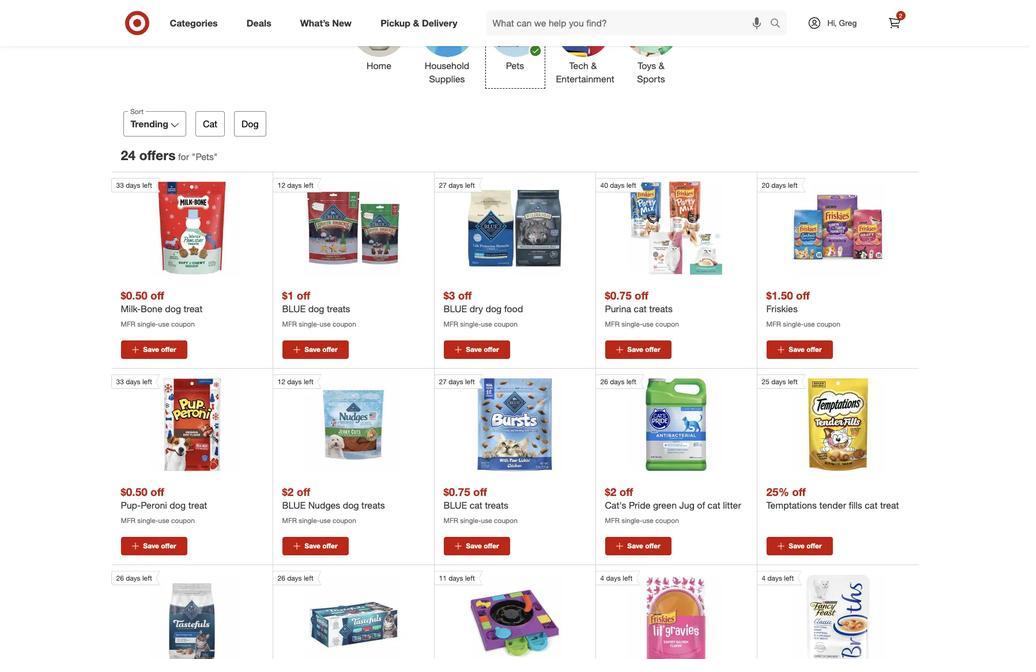 Task type: locate. For each thing, give the bounding box(es) containing it.
0 horizontal spatial &
[[413, 17, 419, 29]]

off inside '$0.50 off milk-bone dog treat mfr single-use coupon'
[[150, 289, 164, 302]]

dog
[[242, 118, 259, 130], [165, 303, 181, 315], [308, 303, 324, 315], [486, 303, 502, 315], [170, 500, 186, 511], [343, 500, 359, 511]]

off inside "$2 off blue nudges dog treats mfr single-use coupon"
[[297, 485, 310, 499]]

1 vertical spatial 33 days left
[[116, 378, 152, 386]]

1 horizontal spatial 4 days left
[[762, 574, 794, 583]]

$2 for cat's pride green jug of cat litter
[[605, 485, 616, 499]]

1 vertical spatial 27 days left button
[[434, 375, 561, 472]]

12 for $1 off
[[278, 181, 285, 190]]

save offer down $3 off blue dry dog food mfr single-use coupon
[[466, 345, 499, 354]]

2 33 days left button from the top
[[111, 375, 239, 472]]

offer down $1 off blue dog treats mfr single-use coupon
[[322, 345, 338, 354]]

off inside the $0.50 off pup-peroni dog treat mfr single-use coupon
[[150, 485, 164, 499]]

0 vertical spatial 33 days left button
[[111, 178, 239, 275]]

$0.50
[[121, 289, 147, 302], [121, 485, 147, 499]]

off inside the $0.75 off blue cat treats mfr single-use coupon
[[473, 485, 487, 499]]

save offer button
[[121, 341, 187, 359], [282, 341, 348, 359], [444, 341, 510, 359], [605, 341, 671, 359], [766, 341, 833, 359], [121, 537, 187, 556], [282, 537, 348, 556], [444, 537, 510, 556], [605, 537, 671, 556], [766, 537, 833, 556]]

$0.50 up pup-
[[121, 485, 147, 499]]

treat inside the $0.50 off pup-peroni dog treat mfr single-use coupon
[[188, 500, 207, 511]]

26 days left button
[[595, 375, 723, 472], [111, 571, 239, 659], [272, 571, 400, 659]]

blue inside the $0.75 off blue cat treats mfr single-use coupon
[[444, 500, 467, 511]]

single- inside the $0.50 off pup-peroni dog treat mfr single-use coupon
[[137, 517, 158, 525]]

coupon inside '$0.50 off milk-bone dog treat mfr single-use coupon'
[[171, 320, 195, 329]]

27 days left
[[439, 181, 475, 190], [439, 378, 475, 386]]

save offer button down bone
[[121, 341, 187, 359]]

save down temptations
[[789, 542, 805, 551]]

offer for friskies
[[807, 345, 822, 354]]

days inside button
[[771, 378, 786, 386]]

1 12 days left button from the top
[[272, 178, 400, 275]]

&
[[413, 17, 419, 29], [591, 60, 597, 72], [659, 60, 665, 72]]

offer down the $0.75 off blue cat treats mfr single-use coupon
[[484, 542, 499, 551]]

fills
[[849, 500, 862, 511]]

$0.50 up 'milk-'
[[121, 289, 147, 302]]

27
[[439, 181, 447, 190], [439, 378, 447, 386]]

2 33 days left from the top
[[116, 378, 152, 386]]

blue inside "$2 off blue nudges dog treats mfr single-use coupon"
[[282, 500, 306, 511]]

26 for rightmost 26 days left button
[[600, 378, 608, 386]]

1 vertical spatial 12 days left button
[[272, 375, 400, 472]]

save up 11 days left
[[466, 542, 482, 551]]

off inside '25% off temptations tender fills cat treat'
[[792, 485, 806, 499]]

What can we help you find? suggestions appear below search field
[[486, 10, 773, 36]]

categories
[[170, 17, 218, 29]]

save offer down '$0.50 off milk-bone dog treat mfr single-use coupon'
[[143, 345, 176, 354]]

left
[[142, 181, 152, 190], [304, 181, 314, 190], [465, 181, 475, 190], [627, 181, 636, 190], [788, 181, 798, 190], [142, 378, 152, 386], [304, 378, 314, 386], [465, 378, 475, 386], [627, 378, 636, 386], [788, 378, 798, 386], [142, 574, 152, 583], [304, 574, 314, 583], [465, 574, 475, 583], [623, 574, 633, 583], [784, 574, 794, 583]]

save offer for blue nudges dog treats
[[305, 542, 338, 551]]

2 27 days left from the top
[[439, 378, 475, 386]]

dog inside "$2 off blue nudges dog treats mfr single-use coupon"
[[343, 500, 359, 511]]

0 horizontal spatial 26
[[116, 574, 124, 583]]

1 4 from the left
[[600, 574, 604, 583]]

food
[[504, 303, 523, 315]]

offer down $0.75 off purina cat treats mfr single-use coupon
[[645, 345, 660, 354]]

27 days left for $3
[[439, 181, 475, 190]]

save offer down pride
[[627, 542, 660, 551]]

save offer button for purina cat treats
[[605, 341, 671, 359]]

save offer down $0.75 off purina cat treats mfr single-use coupon
[[627, 345, 660, 354]]

treats inside the $0.75 off blue cat treats mfr single-use coupon
[[485, 500, 508, 511]]

& inside tech & entertainment
[[591, 60, 597, 72]]

2 4 days left from the left
[[762, 574, 794, 583]]

1 vertical spatial 12
[[278, 378, 285, 386]]

save down bone
[[143, 345, 159, 354]]

33 days left button for peroni
[[111, 375, 239, 472]]

save offer button for pup-peroni dog treat
[[121, 537, 187, 556]]

save for pup-peroni dog treat
[[143, 542, 159, 551]]

$0.50 off pup-peroni dog treat mfr single-use coupon
[[121, 485, 207, 525]]

2 33 from the top
[[116, 378, 124, 386]]

household
[[425, 60, 469, 72]]

1 vertical spatial 27
[[439, 378, 447, 386]]

deals
[[247, 17, 271, 29]]

12 days left button
[[272, 178, 400, 275], [272, 375, 400, 472]]

26 days left
[[600, 378, 636, 386], [116, 574, 152, 583], [278, 574, 314, 583]]

save offer for milk-bone dog treat
[[143, 345, 176, 354]]

2 27 days left button from the top
[[434, 375, 561, 472]]

0 vertical spatial $0.75
[[605, 289, 632, 302]]

12 days left for $1
[[278, 181, 314, 190]]

mfr inside $3 off blue dry dog food mfr single-use coupon
[[444, 320, 458, 329]]

jug
[[679, 500, 695, 511]]

save
[[143, 345, 159, 354], [305, 345, 320, 354], [466, 345, 482, 354], [627, 345, 643, 354], [789, 345, 805, 354], [143, 542, 159, 551], [305, 542, 320, 551], [466, 542, 482, 551], [627, 542, 643, 551], [789, 542, 805, 551]]

$0.75 for blue
[[444, 485, 470, 499]]

dog inside $1 off blue dog treats mfr single-use coupon
[[308, 303, 324, 315]]

save offer for blue dog treats
[[305, 345, 338, 354]]

pickup & delivery
[[381, 17, 457, 29]]

& right pickup
[[413, 17, 419, 29]]

save up "25 days left"
[[789, 345, 805, 354]]

off for $2 off cat's pride green jug of cat litter mfr single-use coupon
[[620, 485, 633, 499]]

1 $0.50 from the top
[[121, 289, 147, 302]]

2 horizontal spatial 26 days left
[[600, 378, 636, 386]]

$0.50 off milk-bone dog treat mfr single-use coupon
[[121, 289, 202, 329]]

2 horizontal spatial &
[[659, 60, 665, 72]]

0 horizontal spatial 26 days left
[[116, 574, 152, 583]]

save offer button for blue dry dog food
[[444, 341, 510, 359]]

use inside "$1.50 off friskies mfr single-use coupon"
[[804, 320, 815, 329]]

offer down the $0.50 off pup-peroni dog treat mfr single-use coupon at the bottom of the page
[[161, 542, 176, 551]]

save offer down $1 off blue dog treats mfr single-use coupon
[[305, 345, 338, 354]]

save offer down "$1.50 off friskies mfr single-use coupon"
[[789, 345, 822, 354]]

0 vertical spatial 33
[[116, 181, 124, 190]]

25
[[762, 378, 770, 386]]

1 vertical spatial 33 days left button
[[111, 375, 239, 472]]

dog button
[[234, 111, 266, 137]]

nudges
[[308, 500, 340, 511]]

$0.50 inside the $0.50 off pup-peroni dog treat mfr single-use coupon
[[121, 485, 147, 499]]

1 27 days left from the top
[[439, 181, 475, 190]]

save offer button down $0.75 off purina cat treats mfr single-use coupon
[[605, 341, 671, 359]]

save offer for blue cat treats
[[466, 542, 499, 551]]

2 12 days left from the top
[[278, 378, 314, 386]]

single- inside '$2 off cat's pride green jug of cat litter mfr single-use coupon'
[[622, 517, 642, 525]]

mfr inside "$1.50 off friskies mfr single-use coupon"
[[766, 320, 781, 329]]

$0.75 inside the $0.75 off blue cat treats mfr single-use coupon
[[444, 485, 470, 499]]

cat's
[[605, 500, 626, 511]]

save offer button up "25 days left"
[[766, 341, 833, 359]]

cat inside the $0.75 off blue cat treats mfr single-use coupon
[[470, 500, 482, 511]]

cat inside button
[[203, 118, 217, 130]]

0 horizontal spatial $0.75
[[444, 485, 470, 499]]

coupon
[[171, 320, 195, 329], [333, 320, 356, 329], [494, 320, 518, 329], [655, 320, 679, 329], [817, 320, 840, 329], [171, 517, 195, 525], [333, 517, 356, 525], [494, 517, 518, 525], [655, 517, 679, 525]]

mfr
[[121, 320, 135, 329], [282, 320, 297, 329], [444, 320, 458, 329], [605, 320, 620, 329], [766, 320, 781, 329], [121, 517, 135, 525], [282, 517, 297, 525], [444, 517, 458, 525], [605, 517, 620, 525]]

save down $0.75 off purina cat treats mfr single-use coupon
[[627, 345, 643, 354]]

off for 25% off temptations tender fills cat treat
[[792, 485, 806, 499]]

trending button
[[123, 111, 186, 137]]

1 horizontal spatial 4
[[762, 574, 766, 583]]

blue for $2
[[282, 500, 306, 511]]

12 days left
[[278, 181, 314, 190], [278, 378, 314, 386]]

use inside the $0.75 off blue cat treats mfr single-use coupon
[[481, 517, 492, 525]]

33 for pup-peroni dog treat
[[116, 378, 124, 386]]

33 days left
[[116, 181, 152, 190], [116, 378, 152, 386]]

save offer down the $0.75 off blue cat treats mfr single-use coupon
[[466, 542, 499, 551]]

26 days left for the middle 26 days left button
[[278, 574, 314, 583]]

offer for blue dog treats
[[322, 345, 338, 354]]

27 days left button for $3 off
[[434, 178, 561, 275]]

1 12 from the top
[[278, 181, 285, 190]]

1 horizontal spatial 4 days left button
[[757, 571, 885, 659]]

11 days left button
[[434, 571, 561, 659]]

hi,
[[827, 18, 837, 28]]

offer down "$1.50 off friskies mfr single-use coupon"
[[807, 345, 822, 354]]

40
[[600, 181, 608, 190]]

0 vertical spatial $0.50
[[121, 289, 147, 302]]

treat right peroni
[[188, 500, 207, 511]]

1 33 from the top
[[116, 181, 124, 190]]

0 vertical spatial 12 days left button
[[272, 178, 400, 275]]

what's
[[300, 17, 330, 29]]

12 days left button for $2 off
[[272, 375, 400, 472]]

1 33 days left button from the top
[[111, 178, 239, 275]]

0 horizontal spatial 4
[[600, 574, 604, 583]]

1 $2 from the left
[[282, 485, 294, 499]]

single- inside "$2 off blue nudges dog treats mfr single-use coupon"
[[299, 517, 320, 525]]

of
[[697, 500, 705, 511]]

0 vertical spatial 27 days left
[[439, 181, 475, 190]]

& right toys
[[659, 60, 665, 72]]

cat inside '$2 off cat's pride green jug of cat litter mfr single-use coupon'
[[708, 500, 721, 511]]

pets
[[506, 60, 524, 72]]

dog inside button
[[242, 118, 259, 130]]

$0.75 inside $0.75 off purina cat treats mfr single-use coupon
[[605, 289, 632, 302]]

save offer down temptations
[[789, 542, 822, 551]]

treats inside $0.75 off purina cat treats mfr single-use coupon
[[649, 303, 673, 315]]

coupon inside "$2 off blue nudges dog treats mfr single-use coupon"
[[333, 517, 356, 525]]

treats inside "$2 off blue nudges dog treats mfr single-use coupon"
[[362, 500, 385, 511]]

blue
[[282, 303, 306, 315], [444, 303, 467, 315], [282, 500, 306, 511], [444, 500, 467, 511]]

save offer for temptations tender fills cat treat
[[789, 542, 822, 551]]

33
[[116, 181, 124, 190], [116, 378, 124, 386]]

offer down green in the bottom right of the page
[[645, 542, 660, 551]]

save offer down peroni
[[143, 542, 176, 551]]

0 horizontal spatial 4 days left
[[600, 574, 633, 583]]

entertainment
[[556, 73, 614, 85]]

blue inside $3 off blue dry dog food mfr single-use coupon
[[444, 303, 467, 315]]

save down dry
[[466, 345, 482, 354]]

0 horizontal spatial "
[[192, 151, 196, 163]]

save down peroni
[[143, 542, 159, 551]]

single-
[[137, 320, 158, 329], [299, 320, 320, 329], [460, 320, 481, 329], [622, 320, 642, 329], [783, 320, 804, 329], [137, 517, 158, 525], [299, 517, 320, 525], [460, 517, 481, 525], [622, 517, 642, 525]]

treat right bone
[[184, 303, 202, 315]]

coupon inside $0.75 off purina cat treats mfr single-use coupon
[[655, 320, 679, 329]]

off inside '$2 off cat's pride green jug of cat litter mfr single-use coupon'
[[620, 485, 633, 499]]

$2 for blue nudges dog treats
[[282, 485, 294, 499]]

save for cat's pride green jug of cat litter
[[627, 542, 643, 551]]

4 days left
[[600, 574, 633, 583], [762, 574, 794, 583]]

0 horizontal spatial 4 days left button
[[595, 571, 723, 659]]

12 for $2 off
[[278, 378, 285, 386]]

1 27 from the top
[[439, 181, 447, 190]]

2 12 from the top
[[278, 378, 285, 386]]

0 vertical spatial 12
[[278, 181, 285, 190]]

1 vertical spatial $0.50
[[121, 485, 147, 499]]

2 horizontal spatial 26 days left button
[[595, 375, 723, 472]]

days
[[126, 181, 140, 190], [287, 181, 302, 190], [449, 181, 463, 190], [610, 181, 625, 190], [771, 181, 786, 190], [126, 378, 140, 386], [287, 378, 302, 386], [449, 378, 463, 386], [610, 378, 625, 386], [771, 378, 786, 386], [126, 574, 140, 583], [287, 574, 302, 583], [449, 574, 463, 583], [606, 574, 621, 583], [768, 574, 782, 583]]

1 4 days left from the left
[[600, 574, 633, 583]]

blue for $1
[[282, 303, 306, 315]]

off for $0.50 off pup-peroni dog treat mfr single-use coupon
[[150, 485, 164, 499]]

offer for purina cat treats
[[645, 345, 660, 354]]

& right the "tech"
[[591, 60, 597, 72]]

save offer button down pride
[[605, 537, 671, 556]]

off for $3 off blue dry dog food mfr single-use coupon
[[458, 289, 472, 302]]

$2 inside '$2 off cat's pride green jug of cat litter mfr single-use coupon'
[[605, 485, 616, 499]]

1 horizontal spatial $2
[[605, 485, 616, 499]]

save for blue dry dog food
[[466, 345, 482, 354]]

1 vertical spatial 12 days left
[[278, 378, 314, 386]]

0 vertical spatial 27
[[439, 181, 447, 190]]

2 horizontal spatial 26
[[600, 378, 608, 386]]

save offer button down temptations
[[766, 537, 833, 556]]

save offer button for blue cat treats
[[444, 537, 510, 556]]

offer down tender
[[807, 542, 822, 551]]

0 vertical spatial 33 days left
[[116, 181, 152, 190]]

1 vertical spatial 27 days left
[[439, 378, 475, 386]]

off inside $1 off blue dog treats mfr single-use coupon
[[297, 289, 310, 302]]

1 12 days left from the top
[[278, 181, 314, 190]]

use inside $3 off blue dry dog food mfr single-use coupon
[[481, 320, 492, 329]]

save offer button down nudges
[[282, 537, 348, 556]]

milk-
[[121, 303, 141, 315]]

purina
[[605, 303, 631, 315]]

2 12 days left button from the top
[[272, 375, 400, 472]]

save offer for blue dry dog food
[[466, 345, 499, 354]]

offer down '$0.50 off milk-bone dog treat mfr single-use coupon'
[[161, 345, 176, 354]]

blue inside $1 off blue dog treats mfr single-use coupon
[[282, 303, 306, 315]]

single- inside $1 off blue dog treats mfr single-use coupon
[[299, 320, 320, 329]]

treat
[[184, 303, 202, 315], [188, 500, 207, 511], [880, 500, 899, 511]]

categories link
[[160, 10, 232, 36]]

off inside $3 off blue dry dog food mfr single-use coupon
[[458, 289, 472, 302]]

off inside "$1.50 off friskies mfr single-use coupon"
[[796, 289, 810, 302]]

0 vertical spatial 27 days left button
[[434, 178, 561, 275]]

2 $2 from the left
[[605, 485, 616, 499]]

toys & sports
[[637, 60, 665, 85]]

household supplies button
[[420, 3, 474, 86]]

1 horizontal spatial 26 days left
[[278, 574, 314, 583]]

27 days left button
[[434, 178, 561, 275], [434, 375, 561, 472]]

bone
[[141, 303, 162, 315]]

save offer button down $1 off blue dog treats mfr single-use coupon
[[282, 341, 348, 359]]

treat inside '$0.50 off milk-bone dog treat mfr single-use coupon'
[[184, 303, 202, 315]]

treat right fills
[[880, 500, 899, 511]]

use inside $0.75 off purina cat treats mfr single-use coupon
[[642, 320, 654, 329]]

delivery
[[422, 17, 457, 29]]

1 horizontal spatial 26 days left button
[[272, 571, 400, 659]]

$2 off blue nudges dog treats mfr single-use coupon
[[282, 485, 385, 525]]

1 33 days left from the top
[[116, 181, 152, 190]]

$0.50 for bone
[[121, 289, 147, 302]]

$0.75
[[605, 289, 632, 302], [444, 485, 470, 499]]

$2 inside "$2 off blue nudges dog treats mfr single-use coupon"
[[282, 485, 294, 499]]

26
[[600, 378, 608, 386], [116, 574, 124, 583], [278, 574, 285, 583]]

save offer down nudges
[[305, 542, 338, 551]]

use inside $1 off blue dog treats mfr single-use coupon
[[320, 320, 331, 329]]

1 horizontal spatial $0.75
[[605, 289, 632, 302]]

temptations
[[766, 500, 817, 511]]

treat for pup-peroni dog treat
[[188, 500, 207, 511]]

offer for milk-bone dog treat
[[161, 345, 176, 354]]

1 horizontal spatial &
[[591, 60, 597, 72]]

save offer button up 11 days left
[[444, 537, 510, 556]]

2 27 from the top
[[439, 378, 447, 386]]

offer
[[139, 147, 168, 163], [161, 345, 176, 354], [322, 345, 338, 354], [484, 345, 499, 354], [645, 345, 660, 354], [807, 345, 822, 354], [161, 542, 176, 551], [322, 542, 338, 551], [484, 542, 499, 551], [645, 542, 660, 551], [807, 542, 822, 551]]

use
[[158, 320, 169, 329], [320, 320, 331, 329], [481, 320, 492, 329], [642, 320, 654, 329], [804, 320, 815, 329], [158, 517, 169, 525], [320, 517, 331, 525], [481, 517, 492, 525], [642, 517, 654, 525]]

save down nudges
[[305, 542, 320, 551]]

save down $1 off blue dog treats mfr single-use coupon
[[305, 345, 320, 354]]

2 $0.50 from the top
[[121, 485, 147, 499]]

treats inside $1 off blue dog treats mfr single-use coupon
[[327, 303, 350, 315]]

save offer button down peroni
[[121, 537, 187, 556]]

1 vertical spatial $0.75
[[444, 485, 470, 499]]

save down pride
[[627, 542, 643, 551]]

4
[[600, 574, 604, 583], [762, 574, 766, 583]]

dog inside the $0.50 off pup-peroni dog treat mfr single-use coupon
[[170, 500, 186, 511]]

off for $1.50 off friskies mfr single-use coupon
[[796, 289, 810, 302]]

dog inside $3 off blue dry dog food mfr single-use coupon
[[486, 303, 502, 315]]

0 horizontal spatial 26 days left button
[[111, 571, 239, 659]]

pets
[[196, 151, 214, 163]]

33 days left for bone
[[116, 181, 152, 190]]

treat for milk-bone dog treat
[[184, 303, 202, 315]]

1 vertical spatial 33
[[116, 378, 124, 386]]

$0.50 inside '$0.50 off milk-bone dog treat mfr single-use coupon'
[[121, 289, 147, 302]]

$1 off blue dog treats mfr single-use coupon
[[282, 289, 356, 329]]

0 vertical spatial 12 days left
[[278, 181, 314, 190]]

save offer button down dry
[[444, 341, 510, 359]]

offer down $3 off blue dry dog food mfr single-use coupon
[[484, 345, 499, 354]]

0 horizontal spatial $2
[[282, 485, 294, 499]]

1 horizontal spatial "
[[214, 151, 218, 163]]

dog inside '$0.50 off milk-bone dog treat mfr single-use coupon'
[[165, 303, 181, 315]]

1 27 days left button from the top
[[434, 178, 561, 275]]

1 horizontal spatial 26
[[278, 574, 285, 583]]

what's new link
[[290, 10, 366, 36]]

coupon inside $3 off blue dry dog food mfr single-use coupon
[[494, 320, 518, 329]]

& inside toys & sports
[[659, 60, 665, 72]]

offer down nudges
[[322, 542, 338, 551]]

off inside $0.75 off purina cat treats mfr single-use coupon
[[635, 289, 648, 302]]



Task type: describe. For each thing, give the bounding box(es) containing it.
dog for milk-bone dog treat
[[165, 303, 181, 315]]

cat inside $0.75 off purina cat treats mfr single-use coupon
[[634, 303, 647, 315]]

supplies
[[429, 73, 465, 85]]

save offer for purina cat treats
[[627, 345, 660, 354]]

treat inside '25% off temptations tender fills cat treat'
[[880, 500, 899, 511]]

25%
[[766, 485, 789, 499]]

dog for blue dry dog food
[[486, 303, 502, 315]]

2 4 from the left
[[762, 574, 766, 583]]

33 days left button for bone
[[111, 178, 239, 275]]

11 days left
[[439, 574, 475, 583]]

$0.75 off blue cat treats mfr single-use coupon
[[444, 485, 518, 525]]

offer right the 24
[[139, 147, 168, 163]]

& for pickup
[[413, 17, 419, 29]]

save for blue dog treats
[[305, 345, 320, 354]]

40 days left button
[[595, 178, 723, 275]]

2 4 days left button from the left
[[757, 571, 885, 659]]

33 days left for peroni
[[116, 378, 152, 386]]

$0.75 off purina cat treats mfr single-use coupon
[[605, 289, 679, 329]]

what's new
[[300, 17, 352, 29]]

coupon inside "$1.50 off friskies mfr single-use coupon"
[[817, 320, 840, 329]]

$0.75 for purina
[[605, 289, 632, 302]]

cat button
[[195, 111, 225, 137]]

20
[[762, 181, 770, 190]]

pup-
[[121, 500, 141, 511]]

save offer button for milk-bone dog treat
[[121, 341, 187, 359]]

save for purina cat treats
[[627, 345, 643, 354]]

save offer for friskies
[[789, 345, 822, 354]]

20 days left
[[762, 181, 798, 190]]

dry
[[470, 303, 483, 315]]

single- inside $3 off blue dry dog food mfr single-use coupon
[[460, 320, 481, 329]]

$1.50
[[766, 289, 793, 302]]

litter
[[723, 500, 741, 511]]

off for $1 off blue dog treats mfr single-use coupon
[[297, 289, 310, 302]]

24
[[121, 147, 136, 163]]

peroni
[[141, 500, 167, 511]]

toys
[[638, 60, 656, 72]]

27 days left button for $0.75 off
[[434, 375, 561, 472]]

save offer for pup-peroni dog treat
[[143, 542, 176, 551]]

save for blue nudges dog treats
[[305, 542, 320, 551]]

25 days left
[[762, 378, 798, 386]]

single- inside $0.75 off purina cat treats mfr single-use coupon
[[622, 320, 642, 329]]

save for milk-bone dog treat
[[143, 345, 159, 354]]

offer for pup-peroni dog treat
[[161, 542, 176, 551]]

greg
[[839, 18, 857, 28]]

mfr inside the $0.75 off blue cat treats mfr single-use coupon
[[444, 517, 458, 525]]

24 offer s for " pets "
[[121, 147, 218, 163]]

offer for cat's pride green jug of cat litter
[[645, 542, 660, 551]]

coupon inside '$2 off cat's pride green jug of cat litter mfr single-use coupon'
[[655, 517, 679, 525]]

save offer button for friskies
[[766, 341, 833, 359]]

26 for the middle 26 days left button
[[278, 574, 285, 583]]

save offer button for blue nudges dog treats
[[282, 537, 348, 556]]

mfr inside "$2 off blue nudges dog treats mfr single-use coupon"
[[282, 517, 297, 525]]

search button
[[765, 10, 792, 38]]

pride
[[629, 500, 651, 511]]

single- inside "$1.50 off friskies mfr single-use coupon"
[[783, 320, 804, 329]]

27 days left for $0.75
[[439, 378, 475, 386]]

2 " from the left
[[214, 151, 218, 163]]

mfr inside '$0.50 off milk-bone dog treat mfr single-use coupon'
[[121, 320, 135, 329]]

offer for blue dry dog food
[[484, 345, 499, 354]]

offer for blue nudges dog treats
[[322, 542, 338, 551]]

green
[[653, 500, 677, 511]]

offer for temptations tender fills cat treat
[[807, 542, 822, 551]]

off for $0.50 off milk-bone dog treat mfr single-use coupon
[[150, 289, 164, 302]]

1 4 days left button from the left
[[595, 571, 723, 659]]

deals link
[[237, 10, 286, 36]]

off for $0.75 off purina cat treats mfr single-use coupon
[[635, 289, 648, 302]]

$1
[[282, 289, 294, 302]]

20 days left button
[[757, 178, 885, 275]]

save offer button for blue dog treats
[[282, 341, 348, 359]]

off for $0.75 off blue cat treats mfr single-use coupon
[[473, 485, 487, 499]]

tech & entertainment
[[556, 60, 614, 85]]

left inside button
[[788, 378, 798, 386]]

treats for purina cat treats
[[649, 303, 673, 315]]

use inside '$0.50 off milk-bone dog treat mfr single-use coupon'
[[158, 320, 169, 329]]

& for tech
[[591, 60, 597, 72]]

pickup & delivery link
[[371, 10, 472, 36]]

dog for blue nudges dog treats
[[343, 500, 359, 511]]

household supplies
[[425, 60, 469, 85]]

pets button
[[488, 3, 542, 86]]

hi, greg
[[827, 18, 857, 28]]

$2 off cat's pride green jug of cat litter mfr single-use coupon
[[605, 485, 741, 525]]

toys & sports button
[[624, 3, 678, 86]]

use inside '$2 off cat's pride green jug of cat litter mfr single-use coupon'
[[642, 517, 654, 525]]

mfr inside $1 off blue dog treats mfr single-use coupon
[[282, 320, 297, 329]]

2
[[899, 12, 902, 19]]

27 for $0.75 off
[[439, 378, 447, 386]]

save for blue cat treats
[[466, 542, 482, 551]]

pickup
[[381, 17, 410, 29]]

26 for the left 26 days left button
[[116, 574, 124, 583]]

26 days left for rightmost 26 days left button
[[600, 378, 636, 386]]

11
[[439, 574, 447, 583]]

new
[[332, 17, 352, 29]]

friskies
[[766, 303, 798, 315]]

single- inside the $0.75 off blue cat treats mfr single-use coupon
[[460, 517, 481, 525]]

12 days left button for $1 off
[[272, 178, 400, 275]]

treats for blue cat treats
[[485, 500, 508, 511]]

40 days left
[[600, 181, 636, 190]]

25% off temptations tender fills cat treat
[[766, 485, 899, 511]]

s
[[168, 147, 176, 163]]

coupon inside $1 off blue dog treats mfr single-use coupon
[[333, 320, 356, 329]]

$3 off blue dry dog food mfr single-use coupon
[[444, 289, 523, 329]]

save offer for cat's pride green jug of cat litter
[[627, 542, 660, 551]]

$1.50 off friskies mfr single-use coupon
[[766, 289, 840, 329]]

for
[[178, 151, 189, 163]]

use inside "$2 off blue nudges dog treats mfr single-use coupon"
[[320, 517, 331, 525]]

home button
[[352, 3, 406, 86]]

1 " from the left
[[192, 151, 196, 163]]

33 for milk-bone dog treat
[[116, 181, 124, 190]]

tech & entertainment button
[[556, 3, 614, 86]]

use inside the $0.50 off pup-peroni dog treat mfr single-use coupon
[[158, 517, 169, 525]]

26 days left for the left 26 days left button
[[116, 574, 152, 583]]

save for friskies
[[789, 345, 805, 354]]

12 days left for $2
[[278, 378, 314, 386]]

25 days left button
[[757, 375, 885, 472]]

mfr inside $0.75 off purina cat treats mfr single-use coupon
[[605, 320, 620, 329]]

$3
[[444, 289, 455, 302]]

blue for $3
[[444, 303, 467, 315]]

tender
[[819, 500, 846, 511]]

offer for blue cat treats
[[484, 542, 499, 551]]

blue for $0.75
[[444, 500, 467, 511]]

dog for pup-peroni dog treat
[[170, 500, 186, 511]]

treats for blue dog treats
[[327, 303, 350, 315]]

trending
[[131, 118, 168, 130]]

coupon inside the $0.50 off pup-peroni dog treat mfr single-use coupon
[[171, 517, 195, 525]]

mfr inside the $0.50 off pup-peroni dog treat mfr single-use coupon
[[121, 517, 135, 525]]

off for $2 off blue nudges dog treats mfr single-use coupon
[[297, 485, 310, 499]]

home
[[367, 60, 391, 72]]

tech
[[569, 60, 589, 72]]

27 for $3 off
[[439, 181, 447, 190]]

cat inside '25% off temptations tender fills cat treat'
[[865, 500, 878, 511]]

& for toys
[[659, 60, 665, 72]]

mfr inside '$2 off cat's pride green jug of cat litter mfr single-use coupon'
[[605, 517, 620, 525]]

single- inside '$0.50 off milk-bone dog treat mfr single-use coupon'
[[137, 320, 158, 329]]

save offer button for cat's pride green jug of cat litter
[[605, 537, 671, 556]]

sports
[[637, 73, 665, 85]]

save offer button for temptations tender fills cat treat
[[766, 537, 833, 556]]

$0.50 for peroni
[[121, 485, 147, 499]]

search
[[765, 18, 792, 30]]

2 link
[[882, 10, 907, 36]]

save for temptations tender fills cat treat
[[789, 542, 805, 551]]

coupon inside the $0.75 off blue cat treats mfr single-use coupon
[[494, 517, 518, 525]]



Task type: vqa. For each thing, say whether or not it's contained in the screenshot.
12
yes



